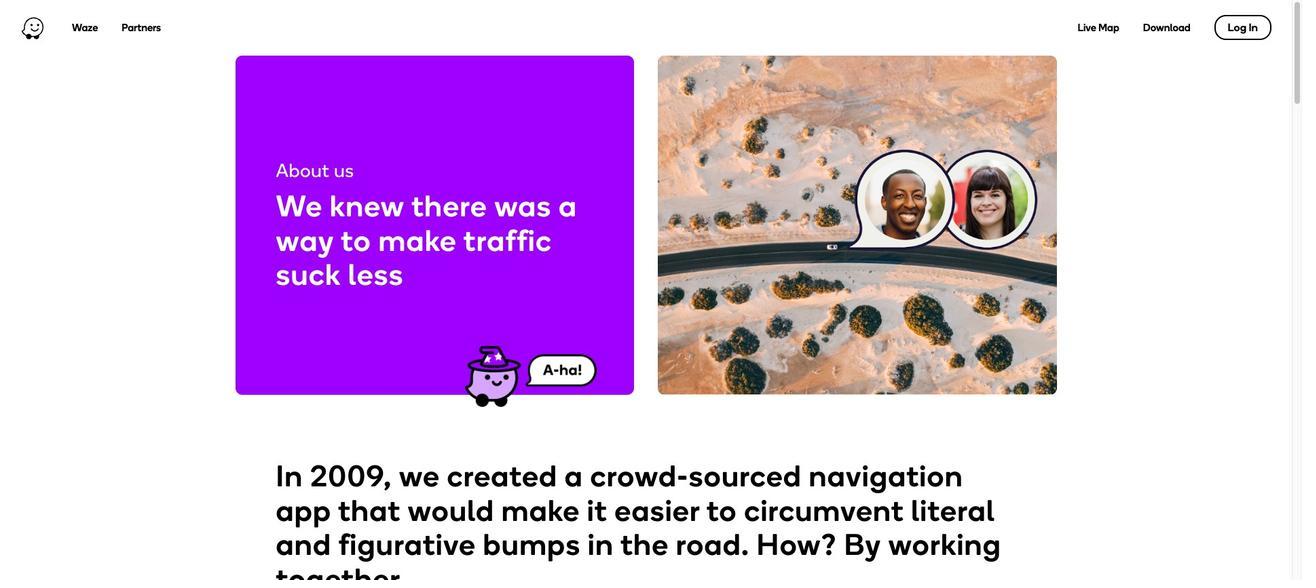 Task type: locate. For each thing, give the bounding box(es) containing it.
traffic
[[464, 223, 552, 259]]

by
[[844, 527, 881, 563]]

waze
[[72, 22, 98, 34]]

created
[[447, 458, 558, 494]]

a right 'was'
[[559, 188, 577, 224]]

1 horizontal spatial in
[[1249, 21, 1258, 34]]

an overhead shot of a curved road through a desert. two speech bubbles featuring a man and a woman's, come from the loan spec of a car. image
[[658, 56, 1057, 395]]

that
[[338, 493, 401, 529]]

0 vertical spatial a
[[559, 188, 577, 224]]

to right easier
[[707, 493, 737, 529]]

make inside about us we knew there was a way to make traffic suck less
[[378, 223, 457, 259]]

circumvent
[[744, 493, 904, 529]]

a
[[559, 188, 577, 224], [565, 458, 583, 494]]

about us we knew there was a way to make traffic suck less
[[276, 159, 577, 293]]

knew
[[330, 188, 405, 224]]

live map link
[[1078, 22, 1119, 34]]

there
[[412, 188, 487, 224]]

navigation
[[809, 458, 963, 494]]

download
[[1143, 22, 1191, 34]]

in left 2009, on the bottom left
[[276, 458, 303, 494]]

1 horizontal spatial to
[[707, 493, 737, 529]]

make
[[378, 223, 457, 259], [502, 493, 580, 529]]

to
[[341, 223, 371, 259], [707, 493, 737, 529]]

1 vertical spatial to
[[707, 493, 737, 529]]

1 vertical spatial in
[[276, 458, 303, 494]]

0 vertical spatial in
[[1249, 21, 1258, 34]]

road.
[[676, 527, 750, 563]]

1 vertical spatial make
[[502, 493, 580, 529]]

in 2009, we created a crowd-sourced navigation app that would make it easier to circumvent literal and figurative bumps in the road. how? by working together.
[[276, 458, 1001, 581]]

0 horizontal spatial make
[[378, 223, 457, 259]]

in
[[1249, 21, 1258, 34], [276, 458, 303, 494]]

easier
[[615, 493, 700, 529]]

map
[[1098, 22, 1119, 34]]

crowd-
[[590, 458, 689, 494]]

0 vertical spatial make
[[378, 223, 457, 259]]

app
[[276, 493, 332, 529]]

live map
[[1078, 22, 1119, 34]]

in right log
[[1249, 21, 1258, 34]]

0 horizontal spatial to
[[341, 223, 371, 259]]

1 vertical spatial a
[[565, 458, 583, 494]]

in
[[588, 527, 614, 563]]

log in
[[1228, 21, 1258, 34]]

0 vertical spatial to
[[341, 223, 371, 259]]

log in link
[[1214, 15, 1272, 40]]

partners link
[[122, 22, 161, 34]]

1 horizontal spatial make
[[502, 493, 580, 529]]

how?
[[757, 527, 837, 563]]

0 horizontal spatial in
[[276, 458, 303, 494]]

a left it
[[565, 458, 583, 494]]

and
[[276, 527, 331, 563]]

sourced
[[689, 458, 802, 494]]

in inside 'link'
[[1249, 21, 1258, 34]]

us
[[334, 159, 354, 182]]

to right way
[[341, 223, 371, 259]]

suck
[[276, 257, 341, 293]]



Task type: describe. For each thing, give the bounding box(es) containing it.
2009,
[[310, 458, 392, 494]]

to inside in 2009, we created a crowd-sourced navigation app that would make it easier to circumvent literal and figurative bumps in the road. how? by working together.
[[707, 493, 737, 529]]

the
[[621, 527, 669, 563]]

we
[[399, 458, 440, 494]]

way
[[276, 223, 334, 259]]

figurative
[[339, 527, 476, 563]]

download link
[[1143, 22, 1191, 34]]

waze link
[[72, 22, 98, 34]]

home image
[[20, 17, 45, 40]]

partners
[[122, 22, 161, 34]]

live
[[1078, 22, 1096, 34]]

literal
[[911, 493, 995, 529]]

about
[[276, 159, 329, 182]]

together.
[[276, 561, 408, 581]]

less
[[348, 257, 404, 293]]

working
[[889, 527, 1001, 563]]

a inside about us we knew there was a way to make traffic suck less
[[559, 188, 577, 224]]

bumps
[[483, 527, 581, 563]]

was
[[495, 188, 552, 224]]

in inside in 2009, we created a crowd-sourced navigation app that would make it easier to circumvent literal and figurative bumps in the road. how? by working together.
[[276, 458, 303, 494]]

make inside in 2009, we created a crowd-sourced navigation app that would make it easier to circumvent literal and figurative bumps in the road. how? by working together.
[[502, 493, 580, 529]]

to inside about us we knew there was a way to make traffic suck less
[[341, 223, 371, 259]]

a inside in 2009, we created a crowd-sourced navigation app that would make it easier to circumvent literal and figurative bumps in the road. how? by working together.
[[565, 458, 583, 494]]

we
[[276, 188, 323, 224]]

it
[[587, 493, 608, 529]]

would
[[408, 493, 495, 529]]

log
[[1228, 21, 1247, 34]]



Task type: vqa. For each thing, say whether or not it's contained in the screenshot.
the bottom the In
yes



